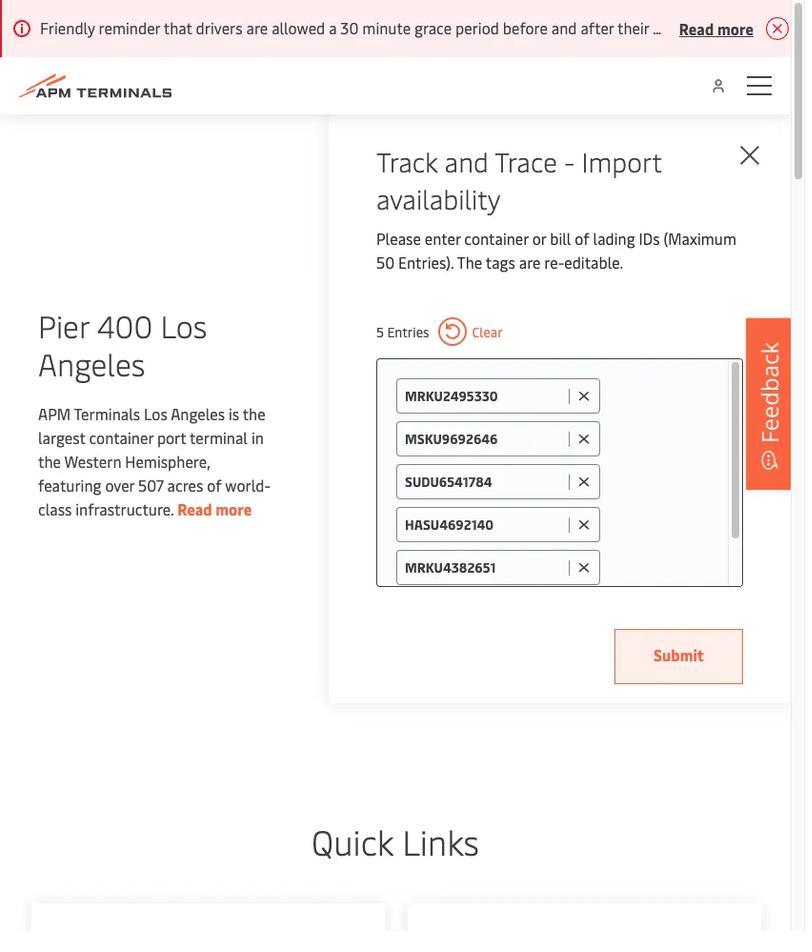 Task type: describe. For each thing, give the bounding box(es) containing it.
more for read more link
[[216, 498, 252, 519]]

3 entered id text field from the top
[[405, 559, 565, 577]]

acres
[[167, 474, 203, 495]]

2 entered id text field from the top
[[405, 516, 565, 534]]

port
[[157, 427, 186, 448]]

terminal
[[190, 427, 248, 448]]

5 entries
[[377, 323, 430, 341]]

links
[[403, 818, 480, 865]]

1 entered id text field from the top
[[405, 473, 565, 491]]

in
[[252, 427, 264, 448]]

los for 400
[[161, 305, 207, 346]]

more for read more button
[[718, 18, 754, 39]]

featuring
[[38, 474, 102, 495]]

ids
[[639, 228, 660, 249]]

read for read more button
[[680, 18, 715, 39]]

container inside apm terminals los angeles is the largest container port terminal in the western hemisphere, featuring over 507 acres of world- class infrastructure.
[[89, 427, 154, 448]]

submit
[[654, 645, 705, 666]]

pier
[[38, 305, 89, 346]]

angeles for 400
[[38, 343, 145, 384]]

400
[[97, 305, 153, 346]]

are
[[519, 252, 541, 273]]

tags
[[486, 252, 516, 273]]

please enter container or bill of lading ids (maximum 50 entries). the tags are re-editable.
[[377, 228, 737, 273]]

feedback button
[[747, 318, 794, 490]]

clear button
[[439, 318, 503, 346]]

of inside please enter container or bill of lading ids (maximum 50 entries). the tags are re-editable.
[[575, 228, 590, 249]]

5
[[377, 323, 384, 341]]

or
[[533, 228, 547, 249]]

lading
[[594, 228, 636, 249]]

quick links
[[312, 818, 480, 865]]

of inside apm terminals los angeles is the largest container port terminal in the western hemisphere, featuring over 507 acres of world- class infrastructure.
[[207, 474, 222, 495]]

-
[[564, 143, 575, 179]]

1 vertical spatial the
[[38, 451, 61, 472]]

entries
[[388, 323, 430, 341]]

is
[[229, 403, 240, 424]]

read more for read more link
[[177, 498, 252, 519]]



Task type: vqa. For each thing, say whether or not it's contained in the screenshot.
the LA secondary "image"
yes



Task type: locate. For each thing, give the bounding box(es) containing it.
angeles up terminals
[[38, 343, 145, 384]]

0 vertical spatial entered id text field
[[405, 387, 565, 405]]

availability
[[377, 180, 501, 216]]

0 vertical spatial the
[[243, 403, 266, 424]]

angeles up the terminal at the left
[[171, 403, 225, 424]]

container
[[465, 228, 529, 249], [89, 427, 154, 448]]

0 horizontal spatial the
[[38, 451, 61, 472]]

los inside apm terminals los angeles is the largest container port terminal in the western hemisphere, featuring over 507 acres of world- class infrastructure.
[[144, 403, 168, 424]]

1 entered id text field from the top
[[405, 387, 565, 405]]

entries).
[[399, 252, 454, 273]]

close alert image
[[766, 17, 789, 40]]

0 vertical spatial entered id text field
[[405, 473, 565, 491]]

trace
[[495, 143, 558, 179]]

1 vertical spatial read more
[[177, 498, 252, 519]]

0 horizontal spatial read
[[177, 498, 212, 519]]

of
[[575, 228, 590, 249], [207, 474, 222, 495]]

0 vertical spatial of
[[575, 228, 590, 249]]

more
[[718, 18, 754, 39], [216, 498, 252, 519]]

1 vertical spatial entered id text field
[[405, 430, 565, 448]]

over
[[105, 474, 135, 495]]

more inside button
[[718, 18, 754, 39]]

0 horizontal spatial container
[[89, 427, 154, 448]]

0 vertical spatial read more
[[680, 18, 754, 39]]

50
[[377, 252, 395, 273]]

los
[[161, 305, 207, 346], [144, 403, 168, 424]]

quick
[[312, 818, 394, 865]]

largest
[[38, 427, 85, 448]]

Entered ID text field
[[405, 387, 565, 405], [405, 430, 565, 448]]

0 vertical spatial angeles
[[38, 343, 145, 384]]

angeles inside the pier 400 los angeles
[[38, 343, 145, 384]]

0 vertical spatial los
[[161, 305, 207, 346]]

pier 400 los angeles
[[38, 305, 207, 384]]

please
[[377, 228, 421, 249]]

track
[[377, 143, 438, 179]]

2 vertical spatial entered id text field
[[405, 559, 565, 577]]

clear
[[472, 323, 503, 341]]

Entered ID text field
[[405, 473, 565, 491], [405, 516, 565, 534], [405, 559, 565, 577]]

1 horizontal spatial angeles
[[171, 403, 225, 424]]

container down terminals
[[89, 427, 154, 448]]

1 horizontal spatial read
[[680, 18, 715, 39]]

read more button
[[680, 16, 754, 40]]

los inside the pier 400 los angeles
[[161, 305, 207, 346]]

the
[[457, 252, 483, 273]]

angeles for terminals
[[171, 403, 225, 424]]

editable.
[[565, 252, 624, 273]]

infrastructure.
[[76, 498, 174, 519]]

read left close alert icon
[[680, 18, 715, 39]]

container inside please enter container or bill of lading ids (maximum 50 entries). the tags are re-editable.
[[465, 228, 529, 249]]

0 horizontal spatial read more
[[177, 498, 252, 519]]

507
[[138, 474, 164, 495]]

2 entered id text field from the top
[[405, 430, 565, 448]]

read more left close alert icon
[[680, 18, 754, 39]]

0 horizontal spatial of
[[207, 474, 222, 495]]

la secondary image
[[0, 480, 300, 766]]

1 vertical spatial read
[[177, 498, 212, 519]]

1 vertical spatial los
[[144, 403, 168, 424]]

0 vertical spatial read
[[680, 18, 715, 39]]

the
[[243, 403, 266, 424], [38, 451, 61, 472]]

1 horizontal spatial more
[[718, 18, 754, 39]]

1 horizontal spatial read more
[[680, 18, 754, 39]]

0 horizontal spatial angeles
[[38, 343, 145, 384]]

los for terminals
[[144, 403, 168, 424]]

western
[[64, 451, 122, 472]]

0 vertical spatial container
[[465, 228, 529, 249]]

feedback
[[754, 342, 786, 443]]

read inside button
[[680, 18, 715, 39]]

1 horizontal spatial the
[[243, 403, 266, 424]]

more down 'world-'
[[216, 498, 252, 519]]

re-
[[545, 252, 565, 273]]

track and trace - import availability
[[377, 143, 662, 216]]

of up read more link
[[207, 474, 222, 495]]

container up tags
[[465, 228, 529, 249]]

1 horizontal spatial of
[[575, 228, 590, 249]]

terminals
[[74, 403, 140, 424]]

los right 400
[[161, 305, 207, 346]]

and
[[445, 143, 489, 179]]

read more down acres
[[177, 498, 252, 519]]

(maximum
[[664, 228, 737, 249]]

read more link
[[177, 498, 252, 519]]

1 vertical spatial container
[[89, 427, 154, 448]]

1 vertical spatial more
[[216, 498, 252, 519]]

world-
[[225, 474, 271, 495]]

read down acres
[[177, 498, 212, 519]]

read more
[[680, 18, 754, 39], [177, 498, 252, 519]]

read more for read more button
[[680, 18, 754, 39]]

0 vertical spatial more
[[718, 18, 754, 39]]

1 vertical spatial entered id text field
[[405, 516, 565, 534]]

read for read more link
[[177, 498, 212, 519]]

0 horizontal spatial more
[[216, 498, 252, 519]]

apm
[[38, 403, 71, 424]]

1 vertical spatial angeles
[[171, 403, 225, 424]]

read
[[680, 18, 715, 39], [177, 498, 212, 519]]

submit button
[[615, 629, 744, 685]]

of right bill
[[575, 228, 590, 249]]

the down largest on the left top of page
[[38, 451, 61, 472]]

1 vertical spatial of
[[207, 474, 222, 495]]

class
[[38, 498, 72, 519]]

1 horizontal spatial container
[[465, 228, 529, 249]]

angeles inside apm terminals los angeles is the largest container port terminal in the western hemisphere, featuring over 507 acres of world- class infrastructure.
[[171, 403, 225, 424]]

hemisphere,
[[125, 451, 210, 472]]

los up port
[[144, 403, 168, 424]]

import
[[582, 143, 662, 179]]

bill
[[551, 228, 572, 249]]

angeles
[[38, 343, 145, 384], [171, 403, 225, 424]]

more left close alert icon
[[718, 18, 754, 39]]

enter
[[425, 228, 461, 249]]

the right is
[[243, 403, 266, 424]]

apm terminals los angeles is the largest container port terminal in the western hemisphere, featuring over 507 acres of world- class infrastructure.
[[38, 403, 271, 519]]



